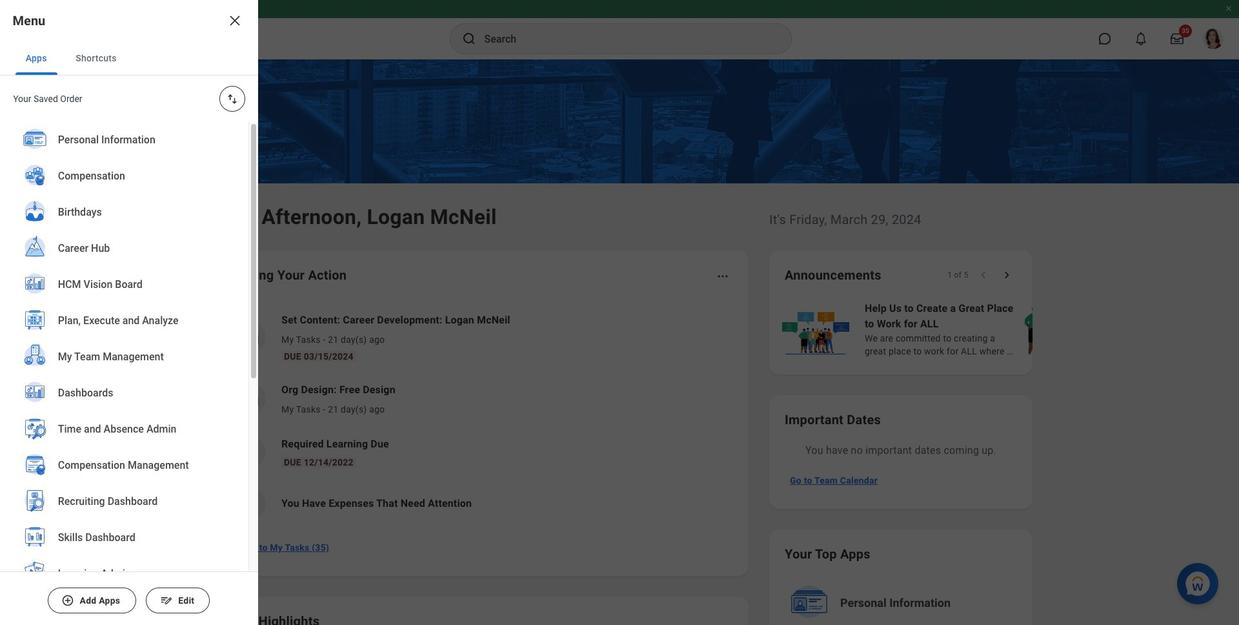 Task type: vqa. For each thing, say whether or not it's contained in the screenshot.
"tab list"
yes



Task type: describe. For each thing, give the bounding box(es) containing it.
chevron right small image
[[1001, 269, 1014, 282]]

book open image
[[241, 442, 260, 462]]

close environment banner image
[[1226, 5, 1233, 12]]

search image
[[461, 31, 477, 46]]

chevron left small image
[[978, 269, 991, 282]]

sort image
[[226, 92, 239, 105]]

profile logan mcneil element
[[1196, 25, 1232, 53]]

dashboard expenses image
[[241, 494, 260, 513]]

text edit image
[[160, 594, 173, 607]]

inbox large image
[[1171, 32, 1184, 45]]

global navigation dialog
[[0, 0, 258, 625]]



Task type: locate. For each thing, give the bounding box(es) containing it.
list
[[0, 122, 249, 625], [780, 300, 1240, 359], [222, 302, 734, 530]]

notifications large image
[[1135, 32, 1148, 45]]

status
[[948, 270, 969, 280]]

inbox image
[[241, 327, 260, 347]]

plus circle image
[[61, 594, 74, 607]]

list inside global navigation dialog
[[0, 122, 249, 625]]

banner
[[0, 0, 1240, 59]]

x image
[[227, 13, 243, 28]]

main content
[[0, 59, 1240, 625]]

tab list
[[0, 41, 258, 76]]

inbox image
[[241, 389, 260, 409]]



